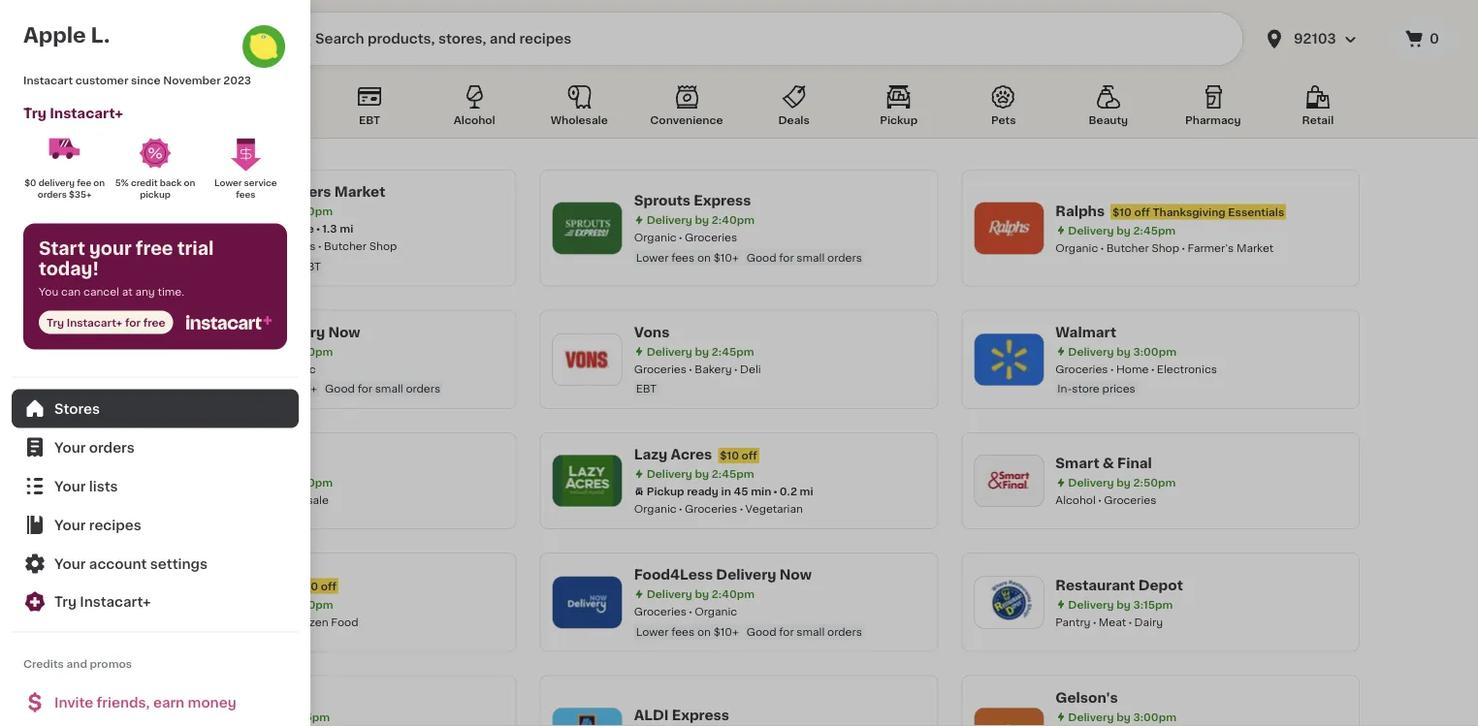 Task type: vqa. For each thing, say whether or not it's contained in the screenshot.
earn
yes



Task type: describe. For each thing, give the bounding box(es) containing it.
off inside lazy acres $10 off
[[742, 450, 757, 461]]

retail button
[[1276, 81, 1360, 138]]

orders inside organic groceries lower fees on $10+ good for small orders
[[827, 252, 862, 263]]

wholesale inside delivery by 3:30pm wholesale
[[273, 495, 329, 506]]

instacart customer since november 2023
[[23, 75, 251, 85]]

alcohol for alcohol groceries
[[1055, 495, 1096, 506]]

your account settings
[[54, 557, 208, 571]]

$10+ for sprouts express
[[714, 252, 739, 263]]

your recipes link
[[12, 506, 299, 545]]

2:45pm for acres
[[712, 469, 754, 480]]

1 vertical spatial try instacart+
[[54, 595, 151, 609]]

1 vertical spatial 2:50pm
[[1133, 478, 1176, 488]]

aldi for aldi express
[[634, 708, 669, 722]]

thanksgiving
[[1153, 206, 1226, 217]]

alcohol button
[[433, 81, 516, 138]]

convenience
[[650, 115, 723, 126]]

1.3
[[322, 224, 337, 234]]

in
[[721, 486, 731, 497]]

dairy
[[1134, 617, 1163, 627]]

organic butcher shop farmer's market
[[1055, 242, 1274, 253]]

can
[[61, 286, 81, 297]]

on for organic lower fees on $10+ good for small orders
[[276, 384, 289, 394]]

delivery by 3:15pm for aldi
[[225, 712, 330, 723]]

your orders
[[54, 441, 135, 454]]

ebt inside button
[[359, 115, 380, 126]]

pickup
[[140, 190, 171, 199]]

delivery inside sprouts farmers market delivery by 2:50pm
[[225, 206, 271, 217]]

2:45pm for $10
[[1133, 225, 1176, 235]]

fees inside groceries organic lower fees on $10+ good for small orders
[[671, 627, 695, 637]]

orders inside organic lower fees on $10+ good for small orders
[[406, 384, 440, 394]]

$0
[[24, 178, 36, 187]]

2:40pm for ralphs
[[290, 346, 333, 357]]

delivery by 3:15pm for restaurant depot
[[1068, 599, 1173, 610]]

fees inside organic groceries lower fees on $10+ good for small orders
[[671, 252, 695, 263]]

fee
[[77, 178, 91, 187]]

sprouts farmers market delivery by 2:50pm
[[212, 185, 385, 217]]

service
[[244, 178, 277, 187]]

$10+ inside organic lower fees on $10+ good for small orders
[[292, 384, 317, 394]]

apple l. image
[[241, 23, 287, 70]]

friends,
[[97, 696, 150, 709]]

instacart+ for instacart customer since november 2023
[[50, 106, 123, 120]]

2023
[[223, 75, 251, 85]]

your
[[89, 241, 132, 257]]

alcohol for alcohol
[[454, 115, 495, 126]]

invite friends, earn money
[[54, 696, 236, 709]]

2:50pm inside sprouts farmers market delivery by 2:50pm
[[290, 206, 333, 217]]

organic lower fees on $10+ good for small orders
[[214, 364, 440, 394]]

credit
[[131, 178, 158, 187]]

groceries inside organic groceries butcher shop in-store prices ebt
[[263, 241, 316, 252]]

essentials
[[1228, 206, 1284, 217]]

sprouts express
[[634, 194, 751, 208]]

$10 inside $10 off delivery by 3:00pm
[[299, 581, 318, 591]]

lower inside organic groceries lower fees on $10+ good for small orders
[[636, 252, 669, 263]]

delivery by 3:00pm for gelson's
[[1068, 712, 1176, 723]]

ready
[[687, 486, 719, 497]]

3:00pm for walmart
[[1133, 346, 1176, 357]]

delivery by 2:50pm
[[1068, 478, 1176, 488]]

for inside organic lower fees on $10+ good for small orders
[[358, 384, 372, 394]]

organic for organic groceries lower fees on $10+ good for small orders
[[634, 232, 677, 243]]

november
[[163, 75, 221, 85]]

small for food4less delivery now
[[797, 627, 825, 637]]

aldi express link
[[540, 675, 938, 726]]

for inside organic groceries lower fees on $10+ good for small orders
[[779, 252, 794, 263]]

ebt inside organic groceries butcher shop in-store prices ebt
[[300, 261, 321, 272]]

delivery by 2:40pm for food4less
[[647, 589, 755, 600]]

1 vertical spatial 2:45pm
[[712, 346, 754, 357]]

groceries inside groceries bakery deli ebt
[[634, 364, 686, 374]]

delivery by 3:30pm wholesale
[[225, 478, 333, 506]]

ralphs for ralphs delivery now
[[212, 325, 262, 339]]

good inside organic lower fees on $10+ good for small orders
[[325, 384, 355, 394]]

gelson's
[[1055, 691, 1118, 705]]

delivery inside $10 off delivery by 3:00pm
[[225, 599, 271, 610]]

deals
[[778, 115, 810, 126]]

try instacart+ image
[[23, 590, 47, 613]]

market inside sprouts farmers market delivery by 2:50pm
[[334, 185, 385, 199]]

shop inside organic groceries butcher shop in-store prices ebt
[[369, 241, 397, 252]]

invite
[[54, 696, 93, 709]]

2 vertical spatial try
[[54, 595, 77, 609]]

organic for organic lower fees on $10+ good for small orders
[[273, 364, 316, 374]]

credits and promos
[[23, 659, 132, 669]]

sprouts for sprouts express
[[634, 194, 691, 208]]

depot
[[1138, 578, 1183, 592]]

3:15pm for aldi
[[290, 712, 330, 723]]

free inside start your free trial today! you can cancel at any time.
[[136, 241, 173, 257]]

pharmacy
[[1185, 115, 1241, 126]]

aldi express
[[634, 708, 729, 722]]

try instacart+ link
[[12, 583, 299, 620]]

back
[[160, 178, 182, 187]]

min
[[751, 486, 771, 497]]

meat
[[1099, 617, 1126, 627]]

delivery by 3:00pm for walmart
[[1068, 346, 1176, 357]]

orders inside your orders link
[[89, 441, 135, 454]]

pickup ready in 45 min
[[647, 486, 771, 497]]

food
[[331, 617, 358, 627]]

1 horizontal spatial butcher
[[1106, 242, 1149, 253]]

0.2
[[780, 486, 797, 497]]

$10 inside ralphs $10 off thanksgiving essentials
[[1112, 206, 1132, 217]]

delivery inside delivery by 3:30pm wholesale
[[225, 478, 271, 488]]

lower inside groceries organic lower fees on $10+ good for small orders
[[636, 627, 669, 637]]

your lists
[[54, 480, 118, 493]]

food4less
[[634, 568, 713, 582]]

aldi for aldi
[[212, 691, 247, 705]]

pharmacy button
[[1171, 81, 1255, 138]]

mi for 1.3 mi
[[340, 224, 353, 234]]

lists
[[89, 480, 118, 493]]

fees inside organic lower fees on $10+ good for small orders
[[250, 384, 273, 394]]

time.
[[158, 286, 184, 297]]

&
[[1102, 457, 1114, 470]]

your account settings link
[[12, 545, 299, 583]]

good for sprouts express
[[746, 252, 776, 263]]

groceries bakery deli ebt
[[634, 364, 761, 394]]

money
[[188, 696, 236, 709]]

fees inside lower service fees
[[236, 190, 255, 199]]

recipes
[[89, 518, 141, 532]]

mi for 0.2 mi
[[800, 486, 813, 497]]

express for aldi express
[[672, 708, 729, 722]]

your lists link
[[12, 467, 299, 506]]

electronics
[[1157, 364, 1217, 374]]

now for food4less delivery now
[[779, 568, 812, 582]]

pantry meat dairy
[[1055, 617, 1163, 627]]

$10+ for food4less delivery now
[[714, 627, 739, 637]]

5%
[[115, 178, 129, 187]]

promos
[[90, 659, 132, 669]]

your orders link
[[12, 428, 299, 467]]

on for $0 delivery fee on orders $35+
[[93, 178, 105, 187]]

stores
[[54, 402, 100, 416]]

try for instacart customer since november 2023
[[23, 106, 46, 120]]

1 horizontal spatial shop
[[1152, 242, 1179, 253]]

organic inside groceries organic lower fees on $10+ good for small orders
[[695, 607, 737, 617]]

lower inside organic lower fees on $10+ good for small orders
[[214, 384, 247, 394]]

home
[[1116, 364, 1149, 374]]

prices inside groceries home electronics in-store prices
[[1102, 384, 1135, 394]]

you
[[39, 286, 58, 297]]

instacart image
[[66, 27, 182, 50]]

shop categories tab list
[[118, 81, 1360, 138]]

today!
[[39, 261, 99, 278]]

orders inside $0 delivery fee on orders $35+
[[38, 190, 67, 199]]

food4less delivery now
[[634, 568, 812, 582]]

pickup for pickup available
[[225, 224, 263, 234]]

at
[[122, 286, 132, 297]]

frozen
[[292, 617, 328, 627]]

3:30pm
[[290, 478, 333, 488]]

in- inside organic groceries butcher shop in-store prices ebt
[[214, 261, 229, 272]]

earn
[[153, 696, 184, 709]]

1 vertical spatial delivery by 2:45pm
[[647, 346, 754, 357]]

pickup for pickup
[[880, 115, 918, 126]]

3:00pm inside $10 off delivery by 3:00pm
[[290, 599, 333, 610]]

delivery by 2:40pm for sprouts
[[647, 215, 755, 225]]

restaurant depot
[[1055, 578, 1183, 592]]

organic for organic butcher shop farmer's market
[[1055, 242, 1098, 253]]

ralphs $10 off thanksgiving essentials
[[1055, 204, 1284, 217]]

credits
[[23, 659, 64, 669]]



Task type: locate. For each thing, give the bounding box(es) containing it.
3 your from the top
[[54, 518, 86, 532]]

your down your recipes
[[54, 557, 86, 571]]

$10+ down the ralphs delivery now
[[292, 384, 317, 394]]

stores link
[[12, 389, 299, 428]]

1 vertical spatial in-
[[1057, 384, 1072, 394]]

alcohol
[[454, 115, 495, 126], [1055, 495, 1096, 506]]

2:40pm up organic groceries lower fees on $10+ good for small orders
[[712, 215, 755, 225]]

by
[[273, 206, 288, 217], [695, 215, 709, 225], [1117, 225, 1131, 235], [273, 346, 288, 357], [695, 346, 709, 357], [1117, 346, 1131, 357], [695, 469, 709, 480], [273, 478, 288, 488], [1117, 478, 1131, 488], [695, 589, 709, 600], [273, 599, 288, 610], [1117, 599, 1131, 610], [273, 712, 288, 723], [1117, 712, 1131, 723]]

2 vertical spatial delivery by 2:45pm
[[647, 469, 754, 480]]

3:15pm down the frozen
[[290, 712, 330, 723]]

lower inside lower service fees
[[214, 178, 242, 187]]

lower down instacart plus image
[[214, 384, 247, 394]]

1 vertical spatial ebt
[[300, 261, 321, 272]]

vons
[[634, 325, 670, 339]]

1 horizontal spatial $10
[[720, 450, 739, 461]]

0 vertical spatial now
[[328, 325, 360, 339]]

0.2 mi
[[780, 486, 813, 497]]

off up organic butcher shop farmer's market
[[1134, 206, 1150, 217]]

groceries down 'available'
[[263, 241, 316, 252]]

try right try instacart+ image
[[54, 595, 77, 609]]

good for food4less delivery now
[[746, 627, 776, 637]]

0 vertical spatial good
[[746, 252, 776, 263]]

delivery by 2:40pm down the sprouts express
[[647, 215, 755, 225]]

restaurant
[[1055, 578, 1135, 592]]

express
[[694, 194, 751, 208], [672, 708, 729, 722]]

wholesale inside button
[[551, 115, 608, 126]]

2 vertical spatial $10+
[[714, 627, 739, 637]]

by inside $10 off delivery by 3:00pm
[[273, 599, 288, 610]]

for
[[779, 252, 794, 263], [125, 317, 141, 328], [358, 384, 372, 394], [779, 627, 794, 637]]

by inside delivery by 3:30pm wholesale
[[273, 478, 288, 488]]

instacart+ down account
[[80, 595, 151, 609]]

by inside sprouts farmers market delivery by 2:50pm
[[273, 206, 288, 217]]

1 vertical spatial pickup
[[225, 224, 263, 234]]

3:15pm up dairy
[[1133, 599, 1173, 610]]

2:45pm up organic butcher shop farmer's market
[[1133, 225, 1176, 235]]

organic groceries lower fees on $10+ good for small orders
[[634, 232, 862, 263]]

$10+ inside organic groceries lower fees on $10+ good for small orders
[[714, 252, 739, 263]]

small for sprouts express
[[797, 252, 825, 263]]

smart
[[1055, 457, 1099, 470]]

your for your recipes
[[54, 518, 86, 532]]

delivery by 2:45pm up ready
[[647, 469, 754, 480]]

delivery by 3:00pm down gelson's
[[1068, 712, 1176, 723]]

0 vertical spatial mi
[[340, 224, 353, 234]]

sprouts up pickup available
[[212, 185, 269, 199]]

instacart plus image
[[186, 315, 272, 330]]

lower down the sprouts express
[[636, 252, 669, 263]]

1 horizontal spatial 3:15pm
[[1133, 599, 1173, 610]]

on inside groceries organic lower fees on $10+ good for small orders
[[697, 627, 711, 637]]

0 horizontal spatial alcohol
[[454, 115, 495, 126]]

instacart+ down customer
[[50, 106, 123, 120]]

1 horizontal spatial store
[[1072, 384, 1100, 394]]

2 vertical spatial delivery by 2:40pm
[[647, 589, 755, 600]]

0 vertical spatial express
[[694, 194, 751, 208]]

0 horizontal spatial $10
[[299, 581, 318, 591]]

0 horizontal spatial prices
[[259, 261, 292, 272]]

smart & final
[[1055, 457, 1152, 470]]

1 delivery by 3:00pm from the top
[[1068, 346, 1176, 357]]

delivery by 2:45pm up bakery
[[647, 346, 754, 357]]

0 vertical spatial ebt
[[359, 115, 380, 126]]

3:00pm up the frozen
[[290, 599, 333, 610]]

1 vertical spatial prices
[[1102, 384, 1135, 394]]

market down essentials
[[1236, 242, 1274, 253]]

2 horizontal spatial pickup
[[880, 115, 918, 126]]

2:40pm
[[712, 215, 755, 225], [290, 346, 333, 357], [712, 589, 755, 600]]

organic groceries butcher shop in-store prices ebt
[[212, 241, 397, 272]]

delivery by 3:00pm up home
[[1068, 346, 1176, 357]]

3:00pm
[[1133, 346, 1176, 357], [290, 599, 333, 610], [1133, 712, 1176, 723]]

2:45pm up deli
[[712, 346, 754, 357]]

small inside groceries organic lower fees on $10+ good for small orders
[[797, 627, 825, 637]]

groceries inside organic groceries lower fees on $10+ good for small orders
[[685, 232, 737, 243]]

in- down walmart
[[1057, 384, 1072, 394]]

small inside organic groceries lower fees on $10+ good for small orders
[[797, 252, 825, 263]]

off inside ralphs $10 off thanksgiving essentials
[[1134, 206, 1150, 217]]

1 horizontal spatial wholesale
[[551, 115, 608, 126]]

ebt button
[[328, 81, 411, 138]]

0 vertical spatial 2:50pm
[[290, 206, 333, 217]]

fees down the ralphs delivery now
[[250, 384, 273, 394]]

$10 up organic butcher shop farmer's market
[[1112, 206, 1132, 217]]

1 your from the top
[[54, 441, 86, 454]]

your down your lists
[[54, 518, 86, 532]]

your for your orders
[[54, 441, 86, 454]]

1 vertical spatial 3:15pm
[[290, 712, 330, 723]]

0 horizontal spatial now
[[328, 325, 360, 339]]

1 horizontal spatial prices
[[1102, 384, 1135, 394]]

$10 off delivery by 3:00pm
[[225, 581, 337, 610]]

delivery by 3:15pm up meat
[[1068, 599, 1173, 610]]

groceries down vons on the top of page
[[634, 364, 686, 374]]

mi right 1.3
[[340, 224, 353, 234]]

1 vertical spatial free
[[143, 317, 165, 328]]

1 horizontal spatial alcohol
[[1055, 495, 1096, 506]]

1 horizontal spatial sprouts
[[634, 194, 691, 208]]

2 vertical spatial instacart+
[[80, 595, 151, 609]]

store inside groceries home electronics in-store prices
[[1072, 384, 1100, 394]]

prices inside organic groceries butcher shop in-store prices ebt
[[259, 261, 292, 272]]

butcher down 1.3 mi
[[324, 241, 366, 252]]

2 vertical spatial good
[[746, 627, 776, 637]]

instacart
[[23, 75, 73, 85]]

farmers
[[272, 185, 331, 199]]

pets button
[[962, 81, 1045, 138]]

groceries down the sprouts express
[[685, 232, 737, 243]]

organic inside organic groceries lower fees on $10+ good for small orders
[[634, 232, 677, 243]]

0 horizontal spatial sprouts
[[212, 185, 269, 199]]

retail
[[1302, 115, 1334, 126]]

2 vertical spatial ebt
[[636, 384, 657, 394]]

ralphs for ralphs $10 off thanksgiving essentials
[[1055, 204, 1105, 217]]

express for sprouts express
[[694, 194, 751, 208]]

$0 delivery fee on orders $35+
[[24, 178, 107, 199]]

ralphs up organic butcher shop farmer's market
[[1055, 204, 1105, 217]]

2:50pm down farmers on the top left of the page
[[290, 206, 333, 217]]

pets
[[991, 115, 1016, 126]]

off inside $10 off delivery by 3:00pm
[[321, 581, 337, 591]]

store inside organic groceries butcher shop in-store prices ebt
[[229, 261, 256, 272]]

delivery by 2:45pm for $10
[[1068, 225, 1176, 235]]

0 vertical spatial delivery by 2:45pm
[[1068, 225, 1176, 235]]

organic inside organic groceries butcher shop in-store prices ebt
[[212, 241, 255, 252]]

instacart+ down cancel
[[67, 317, 123, 328]]

1 vertical spatial express
[[672, 708, 729, 722]]

start your free trial today! you can cancel at any time.
[[39, 241, 214, 297]]

organic inside organic lower fees on $10+ good for small orders
[[273, 364, 316, 374]]

alcohol inside alcohol button
[[454, 115, 495, 126]]

delivery by 2:45pm for acres
[[647, 469, 754, 480]]

2 delivery by 3:00pm from the top
[[1068, 712, 1176, 723]]

0 vertical spatial $10
[[1112, 206, 1132, 217]]

0 vertical spatial aldi
[[212, 691, 247, 705]]

2 vertical spatial $10
[[299, 581, 318, 591]]

0 horizontal spatial off
[[321, 581, 337, 591]]

delivery
[[38, 178, 75, 187]]

0 vertical spatial ralphs
[[1055, 204, 1105, 217]]

deals button
[[752, 81, 836, 138]]

$10 inside lazy acres $10 off
[[720, 450, 739, 461]]

any
[[135, 286, 155, 297]]

2:40pm for sprouts
[[712, 215, 755, 225]]

1 vertical spatial alcohol
[[1055, 495, 1096, 506]]

on down food4less delivery now
[[697, 627, 711, 637]]

3:00pm for gelson's
[[1133, 712, 1176, 723]]

butcher inside organic groceries butcher shop in-store prices ebt
[[324, 241, 366, 252]]

4 your from the top
[[54, 557, 86, 571]]

1 horizontal spatial market
[[1236, 242, 1274, 253]]

5% credit back on pickup
[[115, 178, 197, 199]]

available
[[265, 224, 314, 234]]

off up 45
[[742, 450, 757, 461]]

organic for organic groceries vegetarian
[[634, 504, 677, 514]]

small inside organic lower fees on $10+ good for small orders
[[375, 384, 403, 394]]

for inside groceries organic lower fees on $10+ good for small orders
[[779, 627, 794, 637]]

2:40pm up organic lower fees on $10+ good for small orders
[[290, 346, 333, 357]]

lower service fees
[[214, 178, 279, 199]]

on inside organic lower fees on $10+ good for small orders
[[276, 384, 289, 394]]

1 horizontal spatial pickup
[[647, 486, 684, 497]]

acres
[[671, 448, 712, 462]]

shop down sprouts farmers market delivery by 2:50pm
[[369, 241, 397, 252]]

0 button
[[1391, 19, 1455, 58]]

try down you
[[47, 317, 64, 328]]

0 vertical spatial small
[[797, 252, 825, 263]]

lazy
[[634, 448, 668, 462]]

organic up walmart
[[1055, 242, 1098, 253]]

3:15pm for restaurant depot
[[1133, 599, 1173, 610]]

groceries home electronics in-store prices
[[1055, 364, 1217, 394]]

butcher down ralphs $10 off thanksgiving essentials at the top of page
[[1106, 242, 1149, 253]]

groceries inside groceries organic lower fees on $10+ good for small orders
[[634, 607, 686, 617]]

organic down the sprouts express
[[634, 232, 677, 243]]

groceries organic lower fees on $10+ good for small orders
[[634, 607, 862, 637]]

2:50pm down 'final'
[[1133, 478, 1176, 488]]

try instacart+
[[23, 106, 123, 120], [54, 595, 151, 609]]

start
[[39, 241, 85, 257]]

0 horizontal spatial ralphs
[[212, 325, 262, 339]]

$10 up the frozen
[[299, 581, 318, 591]]

final
[[1117, 457, 1152, 470]]

2 vertical spatial 3:00pm
[[1133, 712, 1176, 723]]

0 horizontal spatial store
[[229, 261, 256, 272]]

ebt
[[359, 115, 380, 126], [300, 261, 321, 272], [636, 384, 657, 394]]

0 vertical spatial delivery by 3:00pm
[[1068, 346, 1176, 357]]

cancel
[[83, 286, 119, 297]]

lazy acres $10 off
[[634, 448, 757, 462]]

1 vertical spatial delivery by 3:00pm
[[1068, 712, 1176, 723]]

on down the ralphs delivery now
[[276, 384, 289, 394]]

1 vertical spatial good
[[325, 384, 355, 394]]

1 vertical spatial market
[[1236, 242, 1274, 253]]

your for your lists
[[54, 480, 86, 493]]

frozen food
[[292, 617, 358, 627]]

organic down food4less delivery now
[[695, 607, 737, 617]]

good inside groceries organic lower fees on $10+ good for small orders
[[746, 627, 776, 637]]

2 vertical spatial 2:40pm
[[712, 589, 755, 600]]

delivery
[[225, 206, 271, 217], [647, 215, 692, 225], [1068, 225, 1114, 235], [265, 325, 325, 339], [225, 346, 271, 357], [647, 346, 692, 357], [1068, 346, 1114, 357], [647, 469, 692, 480], [225, 478, 271, 488], [1068, 478, 1114, 488], [716, 568, 776, 582], [647, 589, 692, 600], [225, 599, 271, 610], [1068, 599, 1114, 610], [225, 712, 271, 723], [1068, 712, 1114, 723]]

0 vertical spatial store
[[229, 261, 256, 272]]

organic
[[634, 232, 677, 243], [212, 241, 255, 252], [1055, 242, 1098, 253], [273, 364, 316, 374], [634, 504, 677, 514], [695, 607, 737, 617]]

organic down the ralphs delivery now
[[273, 364, 316, 374]]

pickup for pickup ready in 45 min
[[647, 486, 684, 497]]

good down food4less delivery now
[[746, 627, 776, 637]]

now up organic lower fees on $10+ good for small orders
[[328, 325, 360, 339]]

ebt inside groceries bakery deli ebt
[[636, 384, 657, 394]]

now up groceries organic lower fees on $10+ good for small orders at the bottom
[[779, 568, 812, 582]]

2 your from the top
[[54, 480, 86, 493]]

0 vertical spatial try instacart+
[[23, 106, 123, 120]]

2 vertical spatial off
[[321, 581, 337, 591]]

0 horizontal spatial delivery by 3:15pm
[[225, 712, 330, 723]]

organic down "lazy"
[[634, 504, 677, 514]]

1 vertical spatial instacart+
[[67, 317, 123, 328]]

$10+ down food4less delivery now
[[714, 627, 739, 637]]

try down instacart on the left of page
[[23, 106, 46, 120]]

organic for organic groceries butcher shop in-store prices ebt
[[212, 241, 255, 252]]

your
[[54, 441, 86, 454], [54, 480, 86, 493], [54, 518, 86, 532], [54, 557, 86, 571]]

1 horizontal spatial delivery by 3:15pm
[[1068, 599, 1173, 610]]

market
[[334, 185, 385, 199], [1236, 242, 1274, 253]]

account
[[89, 557, 147, 571]]

1 vertical spatial wholesale
[[273, 495, 329, 506]]

and
[[66, 659, 87, 669]]

beauty
[[1089, 115, 1128, 126]]

2:50pm
[[290, 206, 333, 217], [1133, 478, 1176, 488]]

delivery by 2:40pm for ralphs
[[225, 346, 333, 357]]

2 horizontal spatial ebt
[[636, 384, 657, 394]]

groceries down walmart
[[1055, 364, 1108, 374]]

2:40pm for food4less
[[712, 589, 755, 600]]

3:00pm down dairy
[[1133, 712, 1176, 723]]

pickup
[[880, 115, 918, 126], [225, 224, 263, 234], [647, 486, 684, 497]]

bakery
[[695, 364, 732, 374]]

$10 up the in
[[720, 450, 739, 461]]

good down the sprouts express
[[746, 252, 776, 263]]

walmart
[[1055, 325, 1116, 339]]

1 vertical spatial aldi
[[634, 708, 669, 722]]

delivery by 2:40pm down the ralphs delivery now
[[225, 346, 333, 357]]

2 vertical spatial 2:45pm
[[712, 469, 754, 480]]

1 vertical spatial off
[[742, 450, 757, 461]]

on inside the 5% credit back on pickup
[[184, 178, 195, 187]]

fees down the sprouts express
[[671, 252, 695, 263]]

orders inside groceries organic lower fees on $10+ good for small orders
[[827, 627, 862, 637]]

1 vertical spatial mi
[[800, 486, 813, 497]]

delivery by 2:45pm up organic butcher shop farmer's market
[[1068, 225, 1176, 235]]

deli
[[740, 364, 761, 374]]

delivery by 3:15pm down "money"
[[225, 712, 330, 723]]

market up 1.3 mi
[[334, 185, 385, 199]]

delivery by 2:40pm down food4less delivery now
[[647, 589, 755, 600]]

your left lists
[[54, 480, 86, 493]]

45
[[734, 486, 748, 497]]

1 horizontal spatial ralphs
[[1055, 204, 1105, 217]]

$10+ inside groceries organic lower fees on $10+ good for small orders
[[714, 627, 739, 637]]

ralphs delivery now
[[212, 325, 360, 339]]

1 vertical spatial ralphs
[[212, 325, 262, 339]]

now for ralphs delivery now
[[328, 325, 360, 339]]

1 vertical spatial 2:40pm
[[290, 346, 333, 357]]

prices down home
[[1102, 384, 1135, 394]]

wholesale
[[551, 115, 608, 126], [273, 495, 329, 506]]

2 horizontal spatial off
[[1134, 206, 1150, 217]]

$35+
[[69, 190, 92, 199]]

sprouts inside sprouts farmers market delivery by 2:50pm
[[212, 185, 269, 199]]

customer
[[76, 75, 128, 85]]

1 horizontal spatial 2:50pm
[[1133, 478, 1176, 488]]

in- up instacart plus image
[[214, 261, 229, 272]]

store down pickup available
[[229, 261, 256, 272]]

0 vertical spatial market
[[334, 185, 385, 199]]

pickup inside button
[[880, 115, 918, 126]]

pantry
[[1055, 617, 1091, 627]]

1 horizontal spatial aldi
[[634, 708, 669, 722]]

lower left 'service'
[[214, 178, 242, 187]]

1 vertical spatial 3:00pm
[[290, 599, 333, 610]]

free left the 'trial'
[[136, 241, 173, 257]]

in- inside groceries home electronics in-store prices
[[1057, 384, 1072, 394]]

0 horizontal spatial mi
[[340, 224, 353, 234]]

0 horizontal spatial 2:50pm
[[290, 206, 333, 217]]

try instacart+ down instacart on the left of page
[[23, 106, 123, 120]]

2:40pm down food4less delivery now
[[712, 589, 755, 600]]

1 horizontal spatial mi
[[800, 486, 813, 497]]

1 horizontal spatial off
[[742, 450, 757, 461]]

sprouts for sprouts farmers market delivery by 2:50pm
[[212, 185, 269, 199]]

instacart+ for you can cancel at any time.
[[67, 317, 123, 328]]

shop down ralphs $10 off thanksgiving essentials at the top of page
[[1152, 242, 1179, 253]]

$10+
[[714, 252, 739, 263], [292, 384, 317, 394], [714, 627, 739, 637]]

2:45pm up the in
[[712, 469, 754, 480]]

groceries inside groceries home electronics in-store prices
[[1055, 364, 1108, 374]]

0 vertical spatial delivery by 3:15pm
[[1068, 599, 1173, 610]]

on right "back"
[[184, 178, 195, 187]]

lower down food4less
[[636, 627, 669, 637]]

try instacart+ for free
[[47, 317, 165, 328]]

lower
[[214, 178, 242, 187], [636, 252, 669, 263], [214, 384, 247, 394], [636, 627, 669, 637]]

0 vertical spatial 2:40pm
[[712, 215, 755, 225]]

0 vertical spatial free
[[136, 241, 173, 257]]

sprouts
[[212, 185, 269, 199], [634, 194, 691, 208]]

orders
[[38, 190, 67, 199], [827, 252, 862, 263], [406, 384, 440, 394], [89, 441, 135, 454], [827, 627, 862, 637]]

try instacart+ down account
[[54, 595, 151, 609]]

1 horizontal spatial ebt
[[359, 115, 380, 126]]

mi right '0.2'
[[800, 486, 813, 497]]

0 vertical spatial alcohol
[[454, 115, 495, 126]]

1 vertical spatial try
[[47, 317, 64, 328]]

groceries down food4less
[[634, 607, 686, 617]]

0 vertical spatial wholesale
[[551, 115, 608, 126]]

0 vertical spatial in-
[[214, 261, 229, 272]]

on down the sprouts express
[[697, 252, 711, 263]]

0 horizontal spatial butcher
[[324, 241, 366, 252]]

your down stores
[[54, 441, 86, 454]]

try
[[23, 106, 46, 120], [47, 317, 64, 328], [54, 595, 77, 609]]

0 vertical spatial off
[[1134, 206, 1150, 217]]

fees down food4less
[[671, 627, 695, 637]]

0 horizontal spatial aldi
[[212, 691, 247, 705]]

vegetarian
[[745, 504, 803, 514]]

0 vertical spatial 2:45pm
[[1133, 225, 1176, 235]]

on inside organic groceries lower fees on $10+ good for small orders
[[697, 252, 711, 263]]

store down walmart
[[1072, 384, 1100, 394]]

1 vertical spatial small
[[375, 384, 403, 394]]

good down the ralphs delivery now
[[325, 384, 355, 394]]

0 horizontal spatial shop
[[369, 241, 397, 252]]

1 horizontal spatial now
[[779, 568, 812, 582]]

0 horizontal spatial ebt
[[300, 261, 321, 272]]

groceries down delivery by 2:50pm
[[1104, 495, 1156, 506]]

2 vertical spatial pickup
[[647, 486, 684, 497]]

prices down pickup available
[[259, 261, 292, 272]]

3:00pm up home
[[1133, 346, 1176, 357]]

2 vertical spatial small
[[797, 627, 825, 637]]

off up frozen food
[[321, 581, 337, 591]]

$10+ down the sprouts express
[[714, 252, 739, 263]]

trial
[[177, 241, 214, 257]]

groceries down the pickup ready in 45 min
[[685, 504, 737, 514]]

free down any
[[143, 317, 165, 328]]

organic down pickup available
[[212, 241, 255, 252]]

fees down 'service'
[[236, 190, 255, 199]]

sprouts down convenience
[[634, 194, 691, 208]]

your for your account settings
[[54, 557, 86, 571]]

in-
[[214, 261, 229, 272], [1057, 384, 1072, 394]]

mi
[[340, 224, 353, 234], [800, 486, 813, 497]]

ralphs down the 'trial'
[[212, 325, 262, 339]]

try for you can cancel at any time.
[[47, 317, 64, 328]]

1 horizontal spatial in-
[[1057, 384, 1072, 394]]

good inside organic groceries lower fees on $10+ good for small orders
[[746, 252, 776, 263]]

on for 5% credit back on pickup
[[184, 178, 195, 187]]

small
[[797, 252, 825, 263], [375, 384, 403, 394], [797, 627, 825, 637]]

on inside $0 delivery fee on orders $35+
[[93, 178, 105, 187]]

on right fee
[[93, 178, 105, 187]]



